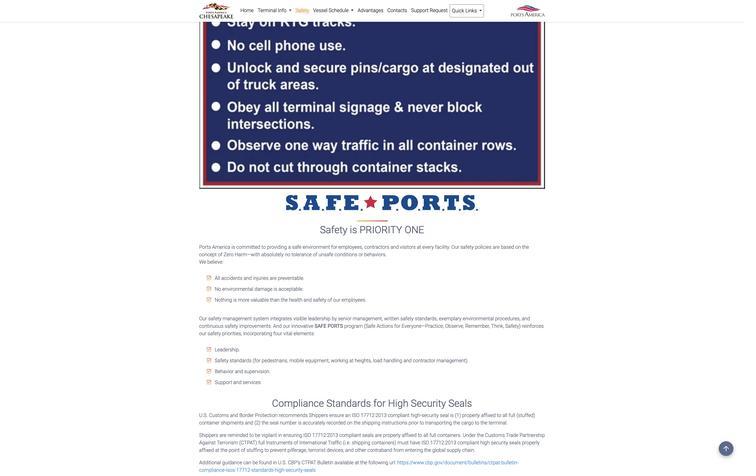 Task type: vqa. For each thing, say whether or not it's contained in the screenshot.
security inside U.S. Customs and Border Protection recommends Shippers ensure an ISO 17712:2013 compliant high-security seal is (1) properly affixed to all full (stuffed) container shipments and (2) the seal number is accurately recorded on the shipping instructions prior to transporting the cargo to the terminal.
yes



Task type: locate. For each thing, give the bounding box(es) containing it.
for inside program (safe actions for everyone—practice, observe,         remember, think, safety) reinforces our safety priorities, incorporating four vital elements:
[[394, 324, 401, 330]]

1 vertical spatial our
[[283, 324, 290, 330]]

to up 'terminal.' on the right bottom of the page
[[497, 413, 501, 419]]

0 vertical spatial environmental
[[222, 287, 253, 292]]

security
[[422, 413, 439, 419], [491, 441, 508, 447]]

shippers up against
[[199, 433, 218, 439]]

0 vertical spatial u.s.
[[199, 413, 208, 419]]

4 check square image from the top
[[207, 380, 211, 385]]

1 horizontal spatial for
[[374, 398, 386, 410]]

0 vertical spatial our
[[333, 297, 341, 303]]

and inside shippers are reminded to be vigilant in ensuring iso 17712:2013 compliant seals are properly affixed to all full containers.  under the customs trade partnership against terrorism (ctpat) full instruments of international traffic (i.e. shipping containers) must have iso 17712:2013 compliant high security seals properly affixed at the point of stuffing to prevent pilferage, terrorist devices, and other contraband from entering the global supply chain.
[[346, 448, 354, 454]]

seal up transporting
[[440, 413, 449, 419]]

behaviors.
[[364, 252, 387, 258]]

security up transporting
[[422, 413, 439, 419]]

0 horizontal spatial iso
[[303, 433, 311, 439]]

in right found
[[273, 461, 277, 466]]

2 vertical spatial affixed
[[199, 448, 214, 454]]

are
[[493, 245, 500, 250], [270, 276, 277, 282], [220, 433, 226, 439], [375, 433, 382, 439]]

1 vertical spatial seal
[[270, 421, 279, 427]]

safety is priority one
[[320, 224, 424, 236]]

2 vertical spatial 17712:2013
[[430, 441, 456, 447]]

3 check square image from the top
[[207, 359, 211, 364]]

u.s. customs and border protection recommends shippers ensure an iso 17712:2013 compliant high-security seal is (1) properly affixed to all full (stuffed) container shipments and (2) the seal number is accurately recorded on the shipping instructions prior to transporting the cargo to the terminal.
[[199, 413, 535, 427]]

our up vital
[[283, 324, 290, 330]]

ensure
[[329, 413, 344, 419]]

an
[[345, 413, 351, 419]]

and down behavior and supervision.
[[233, 380, 242, 386]]

1 vertical spatial for
[[394, 324, 401, 330]]

environmental
[[222, 287, 253, 292], [463, 316, 494, 322]]

visitors
[[400, 245, 416, 250]]

the up high
[[477, 433, 484, 439]]

to up absolutely
[[261, 245, 266, 250]]

1 vertical spatial our
[[199, 316, 207, 322]]

2 vertical spatial our
[[199, 331, 206, 337]]

shipping down compliance standards for high security seals
[[362, 421, 380, 427]]

employees,
[[339, 245, 363, 250]]

1 vertical spatial properly
[[383, 433, 401, 439]]

0 horizontal spatial seal
[[270, 421, 279, 427]]

0 vertical spatial iso
[[352, 413, 360, 419]]

0 horizontal spatial customs
[[209, 413, 229, 419]]

for down written
[[394, 324, 401, 330]]

0 vertical spatial shippers
[[309, 413, 328, 419]]

at inside ports america is committed to providing a safe environment for employees, contractors and visitors at every facility. our safety policies are based on the concept         of zero harm—with absolutely no tolerance of unsafe conditions or behaviors. we believe:
[[417, 245, 421, 250]]

of down the america
[[218, 252, 222, 258]]

full left the (stuffed)
[[509, 413, 515, 419]]

https://www.cbp.gov/document/bulletins/ctpat-bulletin- compliance-isos-17712-standards-high-security-seals
[[199, 461, 519, 474]]

1 vertical spatial be
[[253, 461, 258, 466]]

1 horizontal spatial full
[[430, 433, 436, 439]]

2 check square image from the top
[[207, 348, 211, 353]]

check square image for leadership.
[[207, 348, 211, 353]]

our inside program (safe actions for everyone—practice, observe,         remember, think, safety) reinforces our safety priorities, incorporating four vital elements:
[[199, 331, 206, 337]]

0 horizontal spatial in
[[273, 461, 277, 466]]

iso right an
[[352, 413, 360, 419]]

at
[[417, 245, 421, 250], [349, 358, 354, 364], [215, 448, 219, 454], [355, 461, 359, 466]]

believe:
[[207, 259, 224, 265]]

our right facility.
[[452, 245, 459, 250]]

vessel
[[313, 7, 328, 13]]

0 horizontal spatial all
[[424, 433, 428, 439]]

1 horizontal spatial high-
[[411, 413, 422, 419]]

1 vertical spatial safety
[[320, 224, 348, 236]]

0 horizontal spatial seals
[[304, 468, 316, 474]]

(i.e.
[[343, 441, 351, 447]]

2 vertical spatial iso
[[422, 441, 429, 447]]

at down against
[[215, 448, 219, 454]]

at left heights,
[[349, 358, 354, 364]]

safety left vessel
[[296, 7, 309, 13]]

to inside ports america is committed to providing a safe environment for employees, contractors and visitors at every facility. our safety policies are based on the concept         of zero harm—with absolutely no tolerance of unsafe conditions or behaviors. we believe:
[[261, 245, 266, 250]]

at left the every
[[417, 245, 421, 250]]

properly up cargo
[[462, 413, 480, 419]]

more
[[238, 297, 250, 303]]

2 vertical spatial compliant
[[458, 441, 479, 447]]

2 horizontal spatial for
[[394, 324, 401, 330]]

customs inside "u.s. customs and border protection recommends shippers ensure an iso 17712:2013 compliant high-security seal is (1) properly affixed to all full (stuffed) container shipments and (2) the seal number is accurately recorded on the shipping instructions prior to transporting the cargo to the terminal."
[[209, 413, 229, 419]]

customs up high
[[485, 433, 505, 439]]

working
[[331, 358, 348, 364]]

and left injuries
[[244, 276, 252, 282]]

customs
[[209, 413, 229, 419], [485, 433, 505, 439]]

0 vertical spatial full
[[509, 413, 515, 419]]

0 horizontal spatial u.s.
[[199, 413, 208, 419]]

1 vertical spatial u.s.
[[278, 461, 287, 466]]

all up 'terminal.' on the right bottom of the page
[[503, 413, 508, 419]]

recorded
[[327, 421, 346, 427]]

services
[[243, 380, 261, 386]]

1 vertical spatial compliant
[[339, 433, 361, 439]]

iso right have
[[422, 441, 429, 447]]

support for support and services
[[215, 380, 232, 386]]

compliance standards for high security seals
[[272, 398, 472, 410]]

check square image left behavior
[[207, 369, 211, 374]]

0 vertical spatial shipping
[[362, 421, 380, 427]]

customs inside shippers are reminded to be vigilant in ensuring iso 17712:2013 compliant seals are properly affixed to all full containers.  under the customs trade partnership against terrorism (ctpat) full instruments of international traffic (i.e. shipping containers) must have iso 17712:2013 compliant high security seals properly affixed at the point of stuffing to prevent pilferage, terrorist devices, and other contraband from entering the global supply chain.
[[485, 433, 505, 439]]

(2)
[[255, 421, 260, 427]]

2 horizontal spatial affixed
[[481, 413, 496, 419]]

0 horizontal spatial on
[[347, 421, 353, 427]]

our
[[333, 297, 341, 303], [283, 324, 290, 330], [199, 331, 206, 337]]

1 horizontal spatial on
[[516, 245, 521, 250]]

our left the employees.
[[333, 297, 341, 303]]

properly
[[462, 413, 480, 419], [383, 433, 401, 439], [522, 441, 540, 447]]

ctpat
[[302, 461, 316, 466]]

a
[[288, 245, 291, 250]]

all inside shippers are reminded to be vigilant in ensuring iso 17712:2013 compliant seals are properly affixed to all full containers.  under the customs trade partnership against terrorism (ctpat) full instruments of international traffic (i.e. shipping containers) must have iso 17712:2013 compliant high security seals properly affixed at the point of stuffing to prevent pilferage, terrorist devices, and other contraband from entering the global supply chain.
[[424, 433, 428, 439]]

and down (i.e.
[[346, 448, 354, 454]]

check square image
[[207, 298, 211, 303], [207, 348, 211, 353], [207, 359, 211, 364]]

in
[[278, 433, 282, 439], [273, 461, 277, 466]]

1 vertical spatial affixed
[[402, 433, 417, 439]]

of up "by"
[[328, 297, 332, 303]]

the right than
[[281, 297, 288, 303]]

on
[[516, 245, 521, 250], [347, 421, 353, 427]]

ports
[[199, 245, 211, 250]]

to up "(ctpat)"
[[249, 433, 254, 439]]

otr driver terminal rules image
[[199, 0, 545, 189]]

safety down continuous
[[208, 331, 221, 337]]

home link
[[238, 4, 256, 17]]

0 vertical spatial affixed
[[481, 413, 496, 419]]

0 vertical spatial seal
[[440, 413, 449, 419]]

the inside ports america is committed to providing a safe environment for employees, contractors and visitors at every facility. our safety policies are based on the concept         of zero harm—with absolutely no tolerance of unsafe conditions or behaviors. we believe:
[[522, 245, 529, 250]]

all
[[215, 276, 220, 282]]

2 horizontal spatial 17712:2013
[[430, 441, 456, 447]]

1 horizontal spatial support
[[411, 7, 429, 13]]

affixed up have
[[402, 433, 417, 439]]

2 vertical spatial seals
[[304, 468, 316, 474]]

full inside "u.s. customs and border protection recommends shippers ensure an iso 17712:2013 compliant high-security seal is (1) properly affixed to all full (stuffed) container shipments and (2) the seal number is accurately recorded on the shipping instructions prior to transporting the cargo to the terminal."
[[509, 413, 515, 419]]

harm—with
[[235, 252, 260, 258]]

visible
[[293, 316, 307, 322]]

iso
[[352, 413, 360, 419], [303, 433, 311, 439], [422, 441, 429, 447]]

1 horizontal spatial properly
[[462, 413, 480, 419]]

1 horizontal spatial safety
[[296, 7, 309, 13]]

contacts link
[[386, 4, 409, 17]]

17712:2013 down compliance standards for high security seals
[[361, 413, 387, 419]]

the left global
[[424, 448, 431, 454]]

quick
[[452, 8, 464, 14]]

high
[[388, 398, 409, 410]]

security right high
[[491, 441, 508, 447]]

instruments
[[266, 441, 293, 447]]

are inside ports america is committed to providing a safe environment for employees, contractors and visitors at every facility. our safety policies are based on the concept         of zero harm—with absolutely no tolerance of unsafe conditions or behaviors. we believe:
[[493, 245, 500, 250]]

check square image left support and services
[[207, 380, 211, 385]]

our down continuous
[[199, 331, 206, 337]]

1 vertical spatial security
[[491, 441, 508, 447]]

1 horizontal spatial our
[[452, 245, 459, 250]]

compliant up (i.e.
[[339, 433, 361, 439]]

1 horizontal spatial environmental
[[463, 316, 494, 322]]

security inside "u.s. customs and border protection recommends shippers ensure an iso 17712:2013 compliant high-security seal is (1) properly affixed to all full (stuffed) container shipments and (2) the seal number is accurately recorded on the shipping instructions prior to transporting the cargo to the terminal."
[[422, 413, 439, 419]]

affixed down against
[[199, 448, 214, 454]]

and right handling
[[404, 358, 412, 364]]

1 vertical spatial high-
[[275, 468, 286, 474]]

0 horizontal spatial 17712:2013
[[312, 433, 338, 439]]

unsafe
[[319, 252, 333, 258]]

affixed
[[481, 413, 496, 419], [402, 433, 417, 439], [199, 448, 214, 454]]

supply
[[447, 448, 461, 454]]

trade
[[506, 433, 519, 439]]

high- down additional guidance can be found in u.s. cbp's ctpat bulletin available at the following url: at the bottom
[[275, 468, 286, 474]]

heights,
[[355, 358, 372, 364]]

check square image
[[207, 276, 211, 281], [207, 287, 211, 292], [207, 369, 211, 374], [207, 380, 211, 385]]

1 check square image from the top
[[207, 298, 211, 303]]

transporting
[[425, 421, 452, 427]]

1 horizontal spatial compliant
[[388, 413, 410, 419]]

shippers inside "u.s. customs and border protection recommends shippers ensure an iso 17712:2013 compliant high-security seal is (1) properly affixed to all full (stuffed) container shipments and (2) the seal number is accurately recorded on the shipping instructions prior to transporting the cargo to the terminal."
[[309, 413, 328, 419]]

our inside ports america is committed to providing a safe environment for employees, contractors and visitors at every facility. our safety policies are based on the concept         of zero harm—with absolutely no tolerance of unsafe conditions or behaviors. we believe:
[[452, 245, 459, 250]]

management).
[[437, 358, 469, 364]]

0 horizontal spatial security
[[422, 413, 439, 419]]

17712:2013 up traffic
[[312, 433, 338, 439]]

high-
[[411, 413, 422, 419], [275, 468, 286, 474]]

1 horizontal spatial shippers
[[309, 413, 328, 419]]

and left visitors
[[391, 245, 399, 250]]

are right injuries
[[270, 276, 277, 282]]

support down behavior
[[215, 380, 232, 386]]

affixed up 'terminal.' on the right bottom of the page
[[481, 413, 496, 419]]

continuous
[[199, 324, 224, 330]]

and inside ports america is committed to providing a safe environment for employees, contractors and visitors at every facility. our safety policies are based on the concept         of zero harm—with absolutely no tolerance of unsafe conditions or behaviors. we believe:
[[391, 245, 399, 250]]

home
[[240, 7, 254, 13]]

the right recorded
[[354, 421, 361, 427]]

0 horizontal spatial safety
[[215, 358, 229, 364]]

on down an
[[347, 421, 353, 427]]

0 vertical spatial all
[[503, 413, 508, 419]]

at right available
[[355, 461, 359, 466]]

safety
[[296, 7, 309, 13], [320, 224, 348, 236], [215, 358, 229, 364]]

0 horizontal spatial our
[[199, 316, 207, 322]]

safety left policies
[[461, 245, 474, 250]]

support request
[[411, 7, 448, 13]]

our up continuous
[[199, 316, 207, 322]]

our inside our safety management system integrates visible leadership by senior management, written safety standards,         exemplary environmental procedures, and continuous safety improvements. and our innovative
[[283, 324, 290, 330]]

0 vertical spatial properly
[[462, 413, 480, 419]]

be
[[255, 433, 260, 439], [253, 461, 258, 466]]

17712:2013 inside "u.s. customs and border protection recommends shippers ensure an iso 17712:2013 compliant high-security seal is (1) properly affixed to all full (stuffed) container shipments and (2) the seal number is accurately recorded on the shipping instructions prior to transporting the cargo to the terminal."
[[361, 413, 387, 419]]

for
[[331, 245, 337, 250], [394, 324, 401, 330], [374, 398, 386, 410]]

u.s. inside "u.s. customs and border protection recommends shippers ensure an iso 17712:2013 compliant high-security seal is (1) properly affixed to all full (stuffed) container shipments and (2) the seal number is accurately recorded on the shipping instructions prior to transporting the cargo to the terminal."
[[199, 413, 208, 419]]

0 horizontal spatial support
[[215, 380, 232, 386]]

is inside ports america is committed to providing a safe environment for employees, contractors and visitors at every facility. our safety policies are based on the concept         of zero harm—with absolutely no tolerance of unsafe conditions or behaviors. we believe:
[[232, 245, 235, 250]]

0 vertical spatial seals
[[362, 433, 374, 439]]

safety inside program (safe actions for everyone—practice, observe,         remember, think, safety) reinforces our safety priorities, incorporating four vital elements:
[[208, 331, 221, 337]]

are up 'terrorism'
[[220, 433, 226, 439]]

0 vertical spatial support
[[411, 7, 429, 13]]

properly inside "u.s. customs and border protection recommends shippers ensure an iso 17712:2013 compliant high-security seal is (1) properly affixed to all full (stuffed) container shipments and (2) the seal number is accurately recorded on the shipping instructions prior to transporting the cargo to the terminal."
[[462, 413, 480, 419]]

1 check square image from the top
[[207, 276, 211, 281]]

0 horizontal spatial affixed
[[199, 448, 214, 454]]

1 vertical spatial seals
[[509, 441, 521, 447]]

0 horizontal spatial our
[[199, 331, 206, 337]]

shipments
[[221, 421, 244, 427]]

1 vertical spatial all
[[424, 433, 428, 439]]

properly down partnership
[[522, 441, 540, 447]]

contacts
[[388, 7, 407, 13]]

customs up container
[[209, 413, 229, 419]]

be left 'vigilant'
[[255, 433, 260, 439]]

2 horizontal spatial properly
[[522, 441, 540, 447]]

nothing
[[215, 297, 232, 303]]

the down other
[[360, 461, 367, 466]]

high- inside "u.s. customs and border protection recommends shippers ensure an iso 17712:2013 compliant high-security seal is (1) properly affixed to all full (stuffed) container shipments and (2) the seal number is accurately recorded on the shipping instructions prior to transporting the cargo to the terminal."
[[411, 413, 422, 419]]

iso up international
[[303, 433, 311, 439]]

support inside "link"
[[411, 7, 429, 13]]

providing
[[267, 245, 287, 250]]

check square image for safety standards (for pedestrians, mobile equipment, working at heights, load handling and contractor management).
[[207, 359, 211, 364]]

from
[[394, 448, 404, 454]]

2 check square image from the top
[[207, 287, 211, 292]]

management,
[[353, 316, 383, 322]]

0 vertical spatial customs
[[209, 413, 229, 419]]

support left request
[[411, 7, 429, 13]]

0 vertical spatial security
[[422, 413, 439, 419]]

america
[[212, 245, 230, 250]]

observe,
[[445, 324, 464, 330]]

1 vertical spatial in
[[273, 461, 277, 466]]

full up stuffing on the bottom left
[[258, 441, 265, 447]]

u.s. up container
[[199, 413, 208, 419]]

1 horizontal spatial 17712:2013
[[361, 413, 387, 419]]

and down border
[[245, 421, 253, 427]]

1 vertical spatial on
[[347, 421, 353, 427]]

1 horizontal spatial customs
[[485, 433, 505, 439]]

0 vertical spatial for
[[331, 245, 337, 250]]

for left high
[[374, 398, 386, 410]]

17712:2013
[[361, 413, 387, 419], [312, 433, 338, 439], [430, 441, 456, 447]]

and down standards
[[235, 369, 243, 375]]

0 vertical spatial compliant
[[388, 413, 410, 419]]

instructions
[[382, 421, 407, 427]]

0 vertical spatial safety
[[296, 7, 309, 13]]

damage
[[255, 287, 273, 292]]

be inside shippers are reminded to be vigilant in ensuring iso 17712:2013 compliant seals are properly affixed to all full containers.  under the customs trade partnership against terrorism (ctpat) full instruments of international traffic (i.e. shipping containers) must have iso 17712:2013 compliant high security seals properly affixed at the point of stuffing to prevent pilferage, terrorist devices, and other contraband from entering the global supply chain.
[[255, 433, 260, 439]]

tolerance
[[292, 252, 312, 258]]

0 horizontal spatial compliant
[[339, 433, 361, 439]]

container
[[199, 421, 220, 427]]

1 horizontal spatial seals
[[362, 433, 374, 439]]

1 horizontal spatial security
[[491, 441, 508, 447]]

0 horizontal spatial shippers
[[199, 433, 218, 439]]

high- up prior on the bottom right of page
[[411, 413, 422, 419]]

environmental up more
[[222, 287, 253, 292]]

0 vertical spatial on
[[516, 245, 521, 250]]

2 horizontal spatial full
[[509, 413, 515, 419]]

safety up employees,
[[320, 224, 348, 236]]

check square image left the all at the bottom left
[[207, 276, 211, 281]]

1 vertical spatial 17712:2013
[[312, 433, 338, 439]]

0 horizontal spatial high-
[[275, 468, 286, 474]]

policies
[[475, 245, 492, 250]]

remember,
[[465, 324, 490, 330]]

2 horizontal spatial our
[[333, 297, 341, 303]]

for inside ports america is committed to providing a safe environment for employees, contractors and visitors at every facility. our safety policies are based on the concept         of zero harm—with absolutely no tolerance of unsafe conditions or behaviors. we believe:
[[331, 245, 337, 250]]

zero
[[224, 252, 234, 258]]

u.s. left cbp's
[[278, 461, 287, 466]]

0 vertical spatial high-
[[411, 413, 422, 419]]

0 vertical spatial 17712:2013
[[361, 413, 387, 419]]

2 vertical spatial full
[[258, 441, 265, 447]]

are left based
[[493, 245, 500, 250]]

all down transporting
[[424, 433, 428, 439]]

handling
[[384, 358, 402, 364]]

vital
[[284, 331, 292, 337]]

1 horizontal spatial our
[[283, 324, 290, 330]]

2 vertical spatial check square image
[[207, 359, 211, 364]]

ensuring
[[283, 433, 302, 439]]

shipping inside shippers are reminded to be vigilant in ensuring iso 17712:2013 compliant seals are properly affixed to all full containers.  under the customs trade partnership against terrorism (ctpat) full instruments of international traffic (i.e. shipping containers) must have iso 17712:2013 compliant high security seals properly affixed at the point of stuffing to prevent pilferage, terrorist devices, and other contraband from entering the global supply chain.
[[352, 441, 371, 447]]

the left 'terminal.' on the right bottom of the page
[[481, 421, 488, 427]]

shippers up accurately
[[309, 413, 328, 419]]

and up reinforces
[[522, 316, 530, 322]]

1 horizontal spatial affixed
[[402, 433, 417, 439]]

our inside our safety management system integrates visible leadership by senior management, written safety standards,         exemplary environmental procedures, and continuous safety improvements. and our innovative
[[199, 316, 207, 322]]

cargo
[[461, 421, 474, 427]]

2 horizontal spatial safety
[[320, 224, 348, 236]]

on right based
[[516, 245, 521, 250]]

0 horizontal spatial for
[[331, 245, 337, 250]]

support
[[411, 7, 429, 13], [215, 380, 232, 386]]

seals down ctpat
[[304, 468, 316, 474]]

bulletin
[[317, 461, 333, 466]]

senior
[[338, 316, 352, 322]]

1 horizontal spatial all
[[503, 413, 508, 419]]

17712:2013 up global
[[430, 441, 456, 447]]

is left more
[[233, 297, 237, 303]]

mobile
[[289, 358, 304, 364]]

number
[[280, 421, 297, 427]]

for up unsafe
[[331, 245, 337, 250]]

is up 'zero'
[[232, 245, 235, 250]]

check square image for behavior and supervision.
[[207, 369, 211, 374]]

accidents
[[221, 276, 242, 282]]

shipping
[[362, 421, 380, 427], [352, 441, 371, 447]]

0 vertical spatial check square image
[[207, 298, 211, 303]]

1 vertical spatial shipping
[[352, 441, 371, 447]]

the right based
[[522, 245, 529, 250]]

absolutely
[[261, 252, 284, 258]]

entering
[[405, 448, 423, 454]]

check square image left "no"
[[207, 287, 211, 292]]

3 check square image from the top
[[207, 369, 211, 374]]

full down transporting
[[430, 433, 436, 439]]

be right can
[[253, 461, 258, 466]]

1 vertical spatial support
[[215, 380, 232, 386]]



Task type: describe. For each thing, give the bounding box(es) containing it.
our for safety
[[199, 331, 206, 337]]

seals inside https://www.cbp.gov/document/bulletins/ctpat-bulletin- compliance-isos-17712-standards-high-security-seals
[[304, 468, 316, 474]]

check square image for no environmental damage is acceptable.
[[207, 287, 211, 292]]

international
[[299, 441, 327, 447]]

guidance
[[222, 461, 242, 466]]

to right prior on the bottom right of page
[[420, 421, 424, 427]]

is up than
[[274, 287, 277, 292]]

terminal.
[[489, 421, 508, 427]]

vessel schedule link
[[311, 4, 356, 17]]

nothing is more valuable than the health and safety of our employees.
[[214, 297, 367, 303]]

valuable
[[251, 297, 269, 303]]

support and services
[[214, 380, 261, 386]]

(ctpat)
[[239, 441, 257, 447]]

safety inside ports america is committed to providing a safe environment for employees, contractors and visitors at every facility. our safety policies are based on the concept         of zero harm—with absolutely no tolerance of unsafe conditions or behaviors. we believe:
[[461, 245, 474, 250]]

exemplary
[[439, 316, 462, 322]]

our safety management system integrates visible leadership by senior management, written safety standards,         exemplary environmental procedures, and continuous safety improvements. and our innovative
[[199, 316, 530, 330]]

check square image for support and services
[[207, 380, 211, 385]]

(1)
[[455, 413, 461, 419]]

safety up continuous
[[208, 316, 222, 322]]

equipment,
[[305, 358, 330, 364]]

quick links
[[452, 8, 478, 14]]

can
[[243, 461, 251, 466]]

actions
[[377, 324, 393, 330]]

the down 'protection'
[[262, 421, 269, 427]]

support request link
[[409, 4, 450, 17]]

high- inside https://www.cbp.gov/document/bulletins/ctpat-bulletin- compliance-isos-17712-standards-high-security-seals
[[275, 468, 286, 474]]

found
[[259, 461, 272, 466]]

program (safe actions for everyone—practice, observe,         remember, think, safety) reinforces our safety priorities, incorporating four vital elements:
[[199, 324, 544, 337]]

leadership.
[[214, 347, 240, 353]]

facility.
[[435, 245, 450, 250]]

the down 'terrorism'
[[221, 448, 228, 454]]

go to top image
[[719, 442, 734, 457]]

advantages
[[358, 7, 384, 13]]

innovative
[[291, 324, 314, 330]]

at inside shippers are reminded to be vigilant in ensuring iso 17712:2013 compliant seals are properly affixed to all full containers.  under the customs trade partnership against terrorism (ctpat) full instruments of international traffic (i.e. shipping containers) must have iso 17712:2013 compliant high security seals properly affixed at the point of stuffing to prevent pilferage, terrorist devices, and other contraband from entering the global supply chain.
[[215, 448, 219, 454]]

security-
[[286, 468, 304, 474]]

shippers are reminded to be vigilant in ensuring iso 17712:2013 compliant seals are properly affixed to all full containers.  under the customs trade partnership against terrorism (ctpat) full instruments of international traffic (i.e. shipping containers) must have iso 17712:2013 compliant high security seals properly affixed at the point of stuffing to prevent pilferage, terrorist devices, and other contraband from entering the global supply chain.
[[199, 433, 545, 454]]

bulletin-
[[501, 461, 519, 466]]

safety for safety is priority one
[[320, 224, 348, 236]]

terrorist
[[308, 448, 326, 454]]

partnership
[[520, 433, 545, 439]]

safe
[[292, 245, 302, 250]]

safety right written
[[400, 316, 414, 322]]

2 horizontal spatial seals
[[509, 441, 521, 447]]

and right health on the left of page
[[304, 297, 312, 303]]

1 horizontal spatial seal
[[440, 413, 449, 419]]

safe
[[315, 324, 327, 330]]

quick links link
[[450, 4, 484, 17]]

containers)
[[372, 441, 396, 447]]

safety link
[[294, 4, 311, 17]]

ports
[[328, 324, 343, 330]]

by
[[332, 316, 337, 322]]

no
[[215, 287, 221, 292]]

check square image for all accidents and injuries are preventable.
[[207, 276, 211, 281]]

containers.
[[437, 433, 462, 439]]

environment
[[303, 245, 330, 250]]

is down recommends
[[298, 421, 302, 427]]

2 horizontal spatial iso
[[422, 441, 429, 447]]

compliant inside "u.s. customs and border protection recommends shippers ensure an iso 17712:2013 compliant high-security seal is (1) properly affixed to all full (stuffed) container shipments and (2) the seal number is accurately recorded on the shipping instructions prior to transporting the cargo to the terminal."
[[388, 413, 410, 419]]

environmental inside our safety management system integrates visible leadership by senior management, written safety standards,         exemplary environmental procedures, and continuous safety improvements. and our innovative
[[463, 316, 494, 322]]

preventable.
[[278, 276, 305, 282]]

2 vertical spatial properly
[[522, 441, 540, 447]]

check square image for nothing is more valuable than the health and safety of our employees.
[[207, 298, 211, 303]]

border
[[239, 413, 254, 419]]

0 horizontal spatial full
[[258, 441, 265, 447]]

the down (1)
[[453, 421, 460, 427]]

health
[[289, 297, 303, 303]]

support for support request
[[411, 7, 429, 13]]

terminal info link
[[256, 4, 294, 17]]

than
[[270, 297, 280, 303]]

no environmental damage is acceptable.
[[214, 287, 304, 292]]

management
[[223, 316, 252, 322]]

security inside shippers are reminded to be vigilant in ensuring iso 17712:2013 compliant seals are properly affixed to all full containers.  under the customs trade partnership against terrorism (ctpat) full instruments of international traffic (i.e. shipping containers) must have iso 17712:2013 compliant high security seals properly affixed at the point of stuffing to prevent pilferage, terrorist devices, and other contraband from entering the global supply chain.
[[491, 441, 508, 447]]

safety for safety standards (for pedestrians, mobile equipment, working at heights, load handling and contractor management).
[[215, 358, 229, 364]]

on inside ports america is committed to providing a safe environment for employees, contractors and visitors at every facility. our safety policies are based on the concept         of zero harm—with absolutely no tolerance of unsafe conditions or behaviors. we believe:
[[516, 245, 521, 250]]

additional
[[199, 461, 221, 466]]

safety up the 'leadership'
[[313, 297, 326, 303]]

safe ports
[[315, 324, 343, 330]]

traffic
[[328, 441, 342, 447]]

contractor
[[413, 358, 436, 364]]

is left (1)
[[450, 413, 454, 419]]

committed
[[236, 245, 260, 250]]

affixed inside "u.s. customs and border protection recommends shippers ensure an iso 17712:2013 compliant high-security seal is (1) properly affixed to all full (stuffed) container shipments and (2) the seal number is accurately recorded on the shipping instructions prior to transporting the cargo to the terminal."
[[481, 413, 496, 419]]

our for employees.
[[333, 297, 341, 303]]

chain.
[[462, 448, 475, 454]]

load
[[373, 358, 383, 364]]

shippers inside shippers are reminded to be vigilant in ensuring iso 17712:2013 compliant seals are properly affixed to all full containers.  under the customs trade partnership against terrorism (ctpat) full instruments of international traffic (i.e. shipping containers) must have iso 17712:2013 compliant high security seals properly affixed at the point of stuffing to prevent pilferage, terrorist devices, and other contraband from entering the global supply chain.
[[199, 433, 218, 439]]

1 horizontal spatial u.s.
[[278, 461, 287, 466]]

of up pilferage,
[[294, 441, 298, 447]]

and
[[273, 324, 282, 330]]

we
[[199, 259, 206, 265]]

request
[[430, 7, 448, 13]]

(stuffed)
[[517, 413, 535, 419]]

of right point
[[241, 448, 245, 454]]

elements:
[[294, 331, 315, 337]]

iso inside "u.s. customs and border protection recommends shippers ensure an iso 17712:2013 compliant high-security seal is (1) properly affixed to all full (stuffed) container shipments and (2) the seal number is accurately recorded on the shipping instructions prior to transporting the cargo to the terminal."
[[352, 413, 360, 419]]

2 vertical spatial for
[[374, 398, 386, 410]]

are up 'containers)' on the bottom of the page
[[375, 433, 382, 439]]

priorities,
[[222, 331, 242, 337]]

prevent
[[270, 448, 286, 454]]

safety standards (for pedestrians, mobile equipment, working at heights, load handling and contractor management).
[[214, 358, 469, 364]]

pedestrians,
[[262, 358, 288, 364]]

safety for safety
[[296, 7, 309, 13]]

all inside "u.s. customs and border protection recommends shippers ensure an iso 17712:2013 compliant high-security seal is (1) properly affixed to all full (stuffed) container shipments and (2) the seal number is accurately recorded on the shipping instructions prior to transporting the cargo to the terminal."
[[503, 413, 508, 419]]

terminal
[[258, 7, 277, 13]]

of down environment
[[313, 252, 317, 258]]

shipping inside "u.s. customs and border protection recommends shippers ensure an iso 17712:2013 compliant high-security seal is (1) properly affixed to all full (stuffed) container shipments and (2) the seal number is accurately recorded on the shipping instructions prior to transporting the cargo to the terminal."
[[362, 421, 380, 427]]

1 vertical spatial full
[[430, 433, 436, 439]]

standards-
[[252, 468, 275, 474]]

0 horizontal spatial environmental
[[222, 287, 253, 292]]

to right cargo
[[475, 421, 479, 427]]

safety up the priorities,
[[225, 324, 238, 330]]

to up have
[[418, 433, 422, 439]]

is up employees,
[[350, 224, 357, 236]]

against
[[199, 441, 216, 447]]

acceptable.
[[279, 287, 304, 292]]

following
[[369, 461, 388, 466]]

standards
[[326, 398, 371, 410]]

pilferage,
[[288, 448, 307, 454]]

incorporating
[[243, 331, 272, 337]]

and inside our safety management system integrates visible leadership by senior management, written safety standards,         exemplary environmental procedures, and continuous safety improvements. and our innovative
[[522, 316, 530, 322]]

protection
[[255, 413, 278, 419]]

to left prevent
[[265, 448, 269, 454]]

0 horizontal spatial properly
[[383, 433, 401, 439]]

on inside "u.s. customs and border protection recommends shippers ensure an iso 17712:2013 compliant high-security seal is (1) properly affixed to all full (stuffed) container shipments and (2) the seal number is accurately recorded on the shipping instructions prior to transporting the cargo to the terminal."
[[347, 421, 353, 427]]

and up shipments on the bottom
[[230, 413, 238, 419]]

contractors
[[364, 245, 389, 250]]

standards,
[[415, 316, 438, 322]]

2 horizontal spatial compliant
[[458, 441, 479, 447]]

program
[[344, 324, 363, 330]]

behavior
[[215, 369, 234, 375]]

info
[[278, 7, 287, 13]]

in inside shippers are reminded to be vigilant in ensuring iso 17712:2013 compliant seals are properly affixed to all full containers.  under the customs trade partnership against terrorism (ctpat) full instruments of international traffic (i.e. shipping containers) must have iso 17712:2013 compliant high security seals properly affixed at the point of stuffing to prevent pilferage, terrorist devices, and other contraband from entering the global supply chain.
[[278, 433, 282, 439]]



